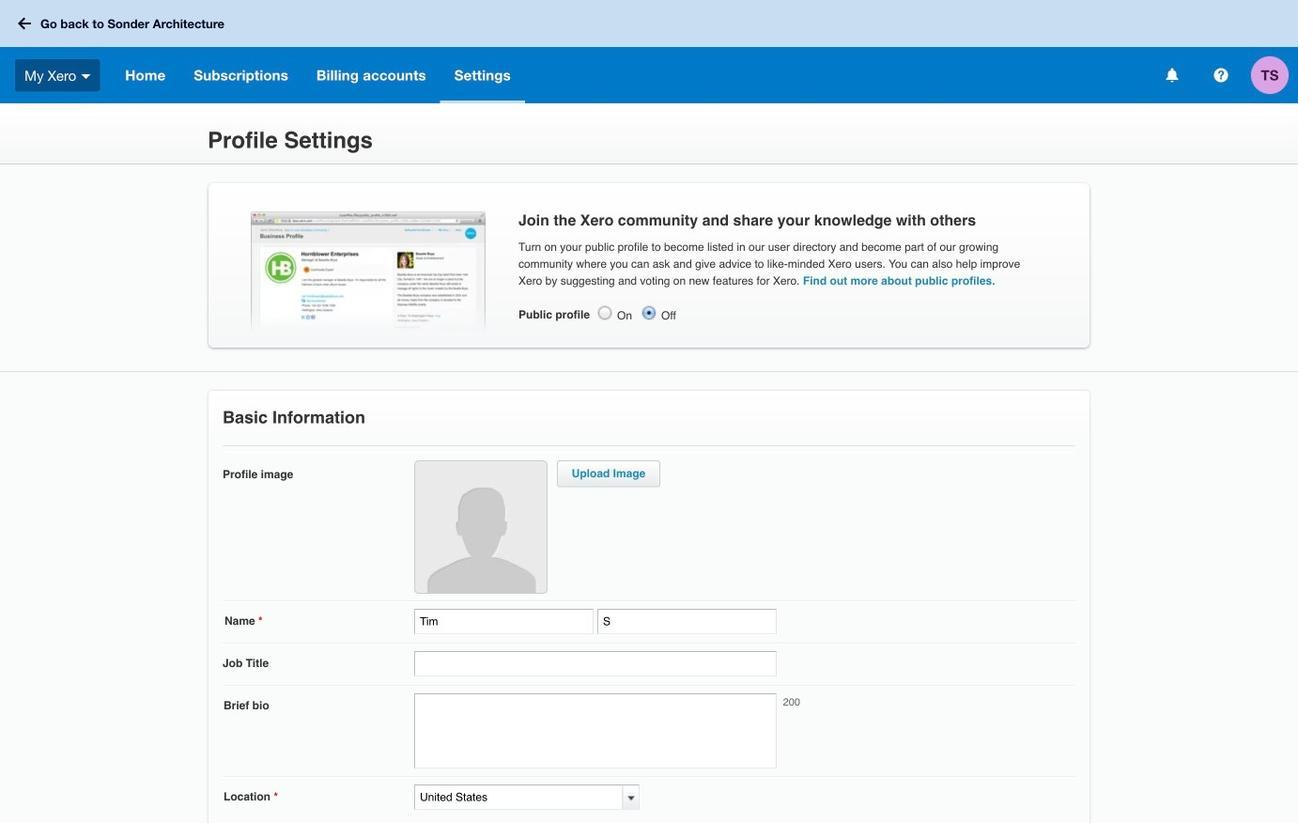 Task type: describe. For each thing, give the bounding box(es) containing it.
1 horizontal spatial svg image
[[81, 74, 91, 79]]

Last text field
[[598, 609, 777, 634]]

First text field
[[414, 609, 594, 634]]

svg image
[[1215, 68, 1229, 82]]



Task type: locate. For each thing, give the bounding box(es) containing it.
svg image
[[18, 17, 31, 30], [1167, 68, 1179, 82], [81, 74, 91, 79]]

None button
[[597, 304, 614, 321], [641, 304, 658, 321], [597, 304, 614, 321], [641, 304, 658, 321]]

banner
[[0, 0, 1299, 103]]

None text field
[[414, 651, 777, 677]]

2 horizontal spatial svg image
[[1167, 68, 1179, 82]]

0 horizontal spatial svg image
[[18, 17, 31, 30]]

None text field
[[414, 694, 777, 769], [414, 785, 623, 810], [414, 694, 777, 769], [414, 785, 623, 810]]



Task type: vqa. For each thing, say whether or not it's contained in the screenshot.
svg image to the middle
yes



